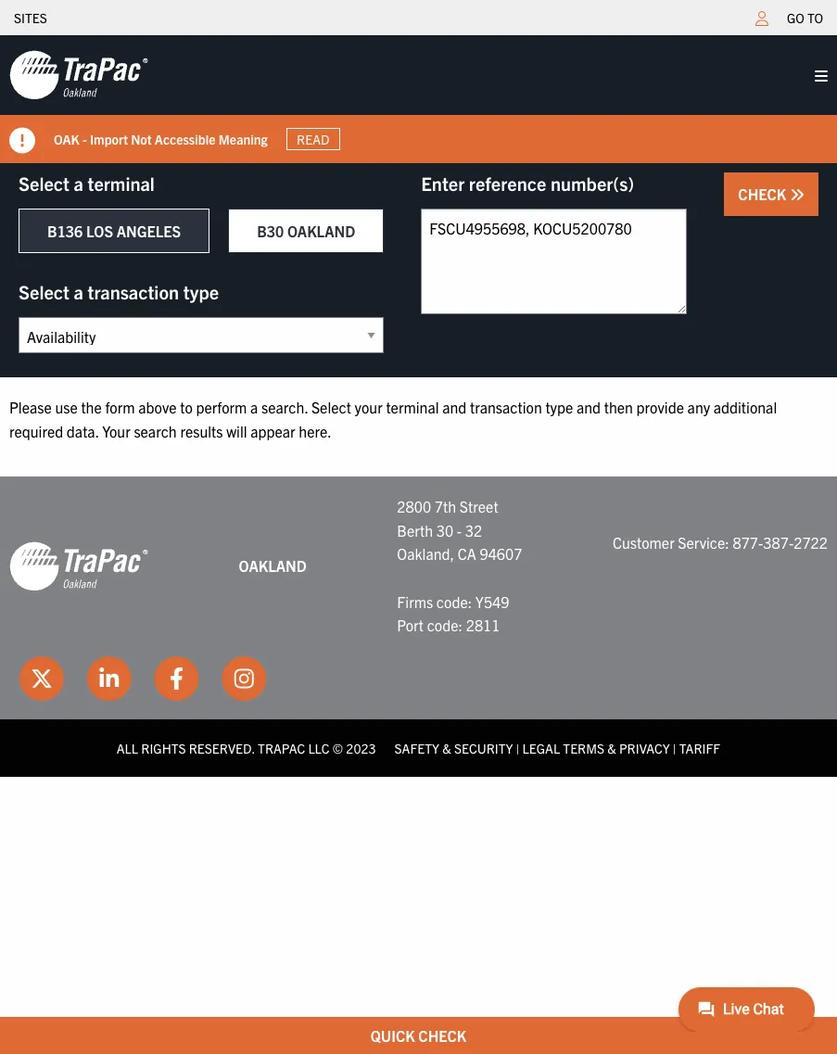 Task type: locate. For each thing, give the bounding box(es) containing it.
please
[[9, 398, 52, 417]]

not
[[131, 130, 152, 147]]

transaction
[[88, 280, 179, 303], [470, 398, 542, 417]]

1 horizontal spatial check
[[739, 185, 790, 203]]

1 vertical spatial solid image
[[790, 187, 805, 202]]

a up appear
[[251, 398, 258, 417]]

0 horizontal spatial and
[[443, 398, 467, 417]]

- right 30 in the right of the page
[[457, 521, 462, 540]]

| left tariff
[[673, 740, 677, 757]]

1 and from the left
[[443, 398, 467, 417]]

1 vertical spatial select
[[19, 280, 69, 303]]

number(s)
[[551, 172, 635, 195]]

0 vertical spatial check
[[739, 185, 790, 203]]

reserved.
[[189, 740, 255, 757]]

0 vertical spatial type
[[183, 280, 219, 303]]

0 vertical spatial oakland image
[[9, 49, 148, 101]]

results
[[180, 422, 223, 440]]

banner
[[0, 35, 838, 163]]

Enter reference number(s) text field
[[421, 209, 688, 314]]

b30 oakland
[[257, 222, 356, 240]]

| left "legal"
[[516, 740, 520, 757]]

2800
[[397, 497, 431, 516]]

all
[[117, 740, 138, 757]]

1 vertical spatial a
[[74, 280, 83, 303]]

quick check link
[[0, 1018, 838, 1055]]

footer containing 2800 7th street
[[0, 477, 838, 778]]

select down oak
[[19, 172, 69, 195]]

ca
[[458, 545, 477, 563]]

0 horizontal spatial check
[[419, 1027, 467, 1046]]

quick
[[371, 1027, 415, 1046]]

quick check
[[371, 1027, 467, 1046]]

select down "b136"
[[19, 280, 69, 303]]

1 horizontal spatial solid image
[[790, 187, 805, 202]]

please use the form above to perform a search. select your terminal and transaction type and then provide any additional required data. your search results will appear here.
[[9, 398, 778, 440]]

go
[[788, 9, 805, 26]]

1 horizontal spatial &
[[608, 740, 617, 757]]

1 horizontal spatial type
[[546, 398, 574, 417]]

1 horizontal spatial and
[[577, 398, 601, 417]]

2 vertical spatial a
[[251, 398, 258, 417]]

32
[[465, 521, 483, 540]]

check
[[739, 185, 790, 203], [419, 1027, 467, 1046]]

select inside please use the form above to perform a search. select your terminal and transaction type and then provide any additional required data. your search results will appear here.
[[312, 398, 352, 417]]

1 vertical spatial -
[[457, 521, 462, 540]]

legal terms & privacy link
[[523, 740, 670, 757]]

2023
[[346, 740, 376, 757]]

appear
[[251, 422, 296, 440]]

tariff
[[680, 740, 721, 757]]

-
[[83, 130, 87, 147], [457, 521, 462, 540]]

1 horizontal spatial transaction
[[470, 398, 542, 417]]

solid image inside check button
[[790, 187, 805, 202]]

firms
[[397, 592, 433, 611]]

877-
[[733, 533, 764, 552]]

2722
[[794, 533, 828, 552]]

port
[[397, 616, 424, 635]]

oakland,
[[397, 545, 455, 563]]

a
[[74, 172, 83, 195], [74, 280, 83, 303], [251, 398, 258, 417]]

and left then
[[577, 398, 601, 417]]

oakland image
[[9, 49, 148, 101], [9, 541, 148, 593]]

- right oak
[[83, 130, 87, 147]]

0 vertical spatial code:
[[437, 592, 472, 611]]

y549
[[476, 592, 510, 611]]

a down "b136"
[[74, 280, 83, 303]]

0 horizontal spatial solid image
[[9, 128, 35, 154]]

1 vertical spatial transaction
[[470, 398, 542, 417]]

&
[[443, 740, 451, 757], [608, 740, 617, 757]]

form
[[105, 398, 135, 417]]

0 vertical spatial a
[[74, 172, 83, 195]]

oakland
[[287, 222, 356, 240], [239, 557, 307, 575]]

sites
[[14, 9, 47, 26]]

service:
[[678, 533, 730, 552]]

and
[[443, 398, 467, 417], [577, 398, 601, 417]]

then
[[605, 398, 634, 417]]

required
[[9, 422, 63, 440]]

provide
[[637, 398, 685, 417]]

code: right port
[[427, 616, 463, 635]]

footer
[[0, 477, 838, 778]]

solid image
[[815, 69, 828, 83]]

to
[[180, 398, 193, 417]]

1 vertical spatial type
[[546, 398, 574, 417]]

387-
[[764, 533, 794, 552]]

code:
[[437, 592, 472, 611], [427, 616, 463, 635]]

7th
[[435, 497, 456, 516]]

terminal down the "import"
[[88, 172, 155, 195]]

0 horizontal spatial transaction
[[88, 280, 179, 303]]

0 vertical spatial select
[[19, 172, 69, 195]]

& right safety
[[443, 740, 451, 757]]

go to
[[788, 9, 824, 26]]

b136
[[47, 222, 83, 240]]

to
[[808, 9, 824, 26]]

|
[[516, 740, 520, 757], [673, 740, 677, 757]]

select up here.
[[312, 398, 352, 417]]

b136 los angeles
[[47, 222, 181, 240]]

0 horizontal spatial terminal
[[88, 172, 155, 195]]

1 vertical spatial oakland image
[[9, 541, 148, 593]]

solid image
[[9, 128, 35, 154], [790, 187, 805, 202]]

use
[[55, 398, 78, 417]]

a down oak
[[74, 172, 83, 195]]

will
[[227, 422, 247, 440]]

a for transaction
[[74, 280, 83, 303]]

1 vertical spatial oakland
[[239, 557, 307, 575]]

1 vertical spatial code:
[[427, 616, 463, 635]]

a for terminal
[[74, 172, 83, 195]]

1 horizontal spatial terminal
[[386, 398, 439, 417]]

& right terms
[[608, 740, 617, 757]]

0 horizontal spatial |
[[516, 740, 520, 757]]

select
[[19, 172, 69, 195], [19, 280, 69, 303], [312, 398, 352, 417]]

1 vertical spatial terminal
[[386, 398, 439, 417]]

code: up 2811
[[437, 592, 472, 611]]

0 horizontal spatial type
[[183, 280, 219, 303]]

type
[[183, 280, 219, 303], [546, 398, 574, 417]]

safety
[[395, 740, 440, 757]]

1 horizontal spatial -
[[457, 521, 462, 540]]

oak
[[54, 130, 80, 147]]

banner containing oak - import not accessible meaning
[[0, 35, 838, 163]]

terminal
[[88, 172, 155, 195], [386, 398, 439, 417]]

select for select a transaction type
[[19, 280, 69, 303]]

0 vertical spatial -
[[83, 130, 87, 147]]

terminal right your
[[386, 398, 439, 417]]

read link
[[286, 128, 340, 150]]

1 horizontal spatial |
[[673, 740, 677, 757]]

tariff link
[[680, 740, 721, 757]]

check inside button
[[739, 185, 790, 203]]

0 horizontal spatial &
[[443, 740, 451, 757]]

and right your
[[443, 398, 467, 417]]

2 vertical spatial select
[[312, 398, 352, 417]]

your
[[102, 422, 131, 440]]



Task type: vqa. For each thing, say whether or not it's contained in the screenshot.
the bottom oakland image
yes



Task type: describe. For each thing, give the bounding box(es) containing it.
meaning
[[219, 130, 268, 147]]

above
[[138, 398, 177, 417]]

30
[[437, 521, 454, 540]]

2 oakland image from the top
[[9, 541, 148, 593]]

0 vertical spatial transaction
[[88, 280, 179, 303]]

angeles
[[117, 222, 181, 240]]

here.
[[299, 422, 332, 440]]

light image
[[756, 11, 769, 26]]

accessible
[[155, 130, 216, 147]]

2811
[[466, 616, 500, 635]]

rights
[[141, 740, 186, 757]]

1 oakland image from the top
[[9, 49, 148, 101]]

check button
[[725, 173, 819, 216]]

search
[[134, 422, 177, 440]]

2800 7th street berth 30 - 32 oakland, ca 94607
[[397, 497, 523, 563]]

94607
[[480, 545, 523, 563]]

data.
[[67, 422, 99, 440]]

llc
[[308, 740, 330, 757]]

perform
[[196, 398, 247, 417]]

los
[[86, 222, 113, 240]]

import
[[90, 130, 128, 147]]

b30
[[257, 222, 284, 240]]

0 vertical spatial oakland
[[287, 222, 356, 240]]

the
[[81, 398, 102, 417]]

privacy
[[620, 740, 670, 757]]

1 vertical spatial check
[[419, 1027, 467, 1046]]

a inside please use the form above to perform a search. select your terminal and transaction type and then provide any additional required data. your search results will appear here.
[[251, 398, 258, 417]]

safety & security link
[[395, 740, 513, 757]]

trapac
[[258, 740, 305, 757]]

street
[[460, 497, 499, 516]]

legal
[[523, 740, 560, 757]]

search.
[[262, 398, 308, 417]]

select a transaction type
[[19, 280, 219, 303]]

0 horizontal spatial -
[[83, 130, 87, 147]]

oak - import not accessible meaning
[[54, 130, 268, 147]]

safety & security | legal terms & privacy | tariff
[[395, 740, 721, 757]]

2 | from the left
[[673, 740, 677, 757]]

2 & from the left
[[608, 740, 617, 757]]

terminal inside please use the form above to perform a search. select your terminal and transaction type and then provide any additional required data. your search results will appear here.
[[386, 398, 439, 417]]

1 & from the left
[[443, 740, 451, 757]]

©
[[333, 740, 343, 757]]

1 | from the left
[[516, 740, 520, 757]]

select a terminal
[[19, 172, 155, 195]]

transaction inside please use the form above to perform a search. select your terminal and transaction type and then provide any additional required data. your search results will appear here.
[[470, 398, 542, 417]]

2 and from the left
[[577, 398, 601, 417]]

- inside '2800 7th street berth 30 - 32 oakland, ca 94607'
[[457, 521, 462, 540]]

any
[[688, 398, 711, 417]]

terms
[[563, 740, 605, 757]]

all rights reserved. trapac llc © 2023
[[117, 740, 376, 757]]

customer
[[613, 533, 675, 552]]

enter reference number(s)
[[421, 172, 635, 195]]

0 vertical spatial solid image
[[9, 128, 35, 154]]

enter
[[421, 172, 465, 195]]

firms code:  y549 port code:  2811
[[397, 592, 510, 635]]

security
[[454, 740, 513, 757]]

berth
[[397, 521, 433, 540]]

your
[[355, 398, 383, 417]]

type inside please use the form above to perform a search. select your terminal and transaction type and then provide any additional required data. your search results will appear here.
[[546, 398, 574, 417]]

additional
[[714, 398, 778, 417]]

0 vertical spatial terminal
[[88, 172, 155, 195]]

customer service: 877-387-2722
[[613, 533, 828, 552]]

reference
[[469, 172, 547, 195]]

read
[[297, 131, 330, 148]]

select for select a terminal
[[19, 172, 69, 195]]



